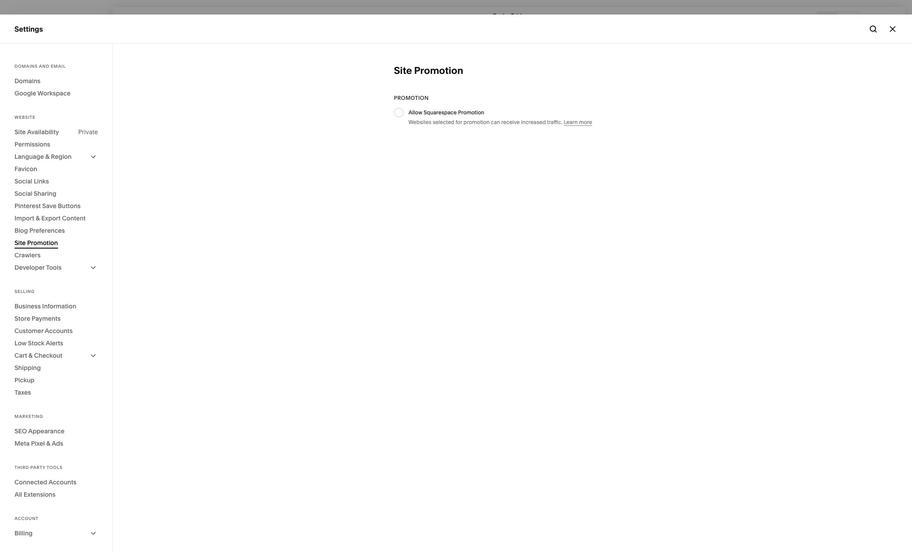 Task type: locate. For each thing, give the bounding box(es) containing it.
third
[[15, 465, 29, 470]]

1 vertical spatial social
[[15, 190, 32, 198]]

accounts
[[45, 327, 73, 335], [49, 478, 76, 486]]

crawlers
[[15, 251, 41, 259]]

cart
[[15, 352, 27, 359]]

library
[[35, 438, 59, 447]]

region
[[51, 153, 72, 161]]

0 horizontal spatial site promotion
[[15, 239, 58, 247]]

domains for and
[[15, 64, 38, 69]]

domains inside domains google workspace
[[15, 77, 40, 85]]

billing link
[[15, 527, 98, 539]]

sharing
[[34, 190, 56, 198]]

1 vertical spatial accounts
[[49, 478, 76, 486]]

developer tools link
[[15, 261, 98, 274]]

favicon social links social sharing pinterest save buttons import & export content blog preferences
[[15, 165, 86, 234]]

account
[[15, 516, 39, 521]]

traffic.
[[547, 119, 563, 125]]

for
[[456, 119, 462, 125]]

website up site availability
[[15, 115, 35, 120]]

domains left and
[[15, 64, 38, 69]]

1 website from the top
[[15, 55, 42, 63]]

pixel
[[31, 440, 45, 447]]

low
[[15, 339, 26, 347]]

book a table
[[493, 12, 525, 19]]

0 vertical spatial marketing
[[15, 86, 49, 95]]

1 vertical spatial selling
[[15, 289, 35, 294]]

buttons
[[58, 202, 81, 210]]

tools up connected accounts link
[[47, 465, 63, 470]]

alerts
[[46, 339, 63, 347]]

1 vertical spatial site promotion
[[15, 239, 58, 247]]

billing button
[[15, 527, 98, 539]]

promotion up promotion
[[458, 109, 485, 116]]

permissions
[[15, 140, 50, 148]]

site up allow
[[394, 65, 412, 77]]

developer tools
[[15, 264, 62, 271]]

analytics
[[15, 118, 45, 127]]

increased
[[521, 119, 546, 125]]

allow
[[409, 109, 423, 116]]

0 vertical spatial social
[[15, 177, 32, 185]]

more
[[579, 119, 592, 125]]

&
[[45, 153, 49, 161], [36, 214, 40, 222], [29, 352, 33, 359], [46, 440, 50, 447]]

domains and email
[[15, 64, 66, 69]]

crawlers link
[[15, 249, 98, 261]]

websites
[[409, 119, 432, 125]]

low stock alerts link
[[15, 337, 98, 349]]

2 domains from the top
[[15, 77, 40, 85]]

selling down domains and email
[[15, 70, 37, 79]]

social down favicon
[[15, 177, 32, 185]]

allow squarespace promotion websites selected for promotion can receive increased traffic. learn more
[[409, 109, 592, 125]]

1 vertical spatial marketing
[[15, 414, 43, 419]]

connected accounts link
[[15, 476, 98, 488]]

site promotion up squarespace in the top of the page
[[394, 65, 463, 77]]

private
[[78, 128, 98, 136]]

website up domains and email
[[15, 55, 42, 63]]

business information store payments customer accounts low stock alerts
[[15, 302, 76, 347]]

site promotion
[[394, 65, 463, 77], [15, 239, 58, 247]]

0 vertical spatial website
[[15, 55, 42, 63]]

information
[[42, 302, 76, 310]]

social
[[15, 177, 32, 185], [15, 190, 32, 198]]

language & region button
[[15, 150, 98, 163]]

ads
[[52, 440, 63, 447]]

social up pinterest
[[15, 190, 32, 198]]

1 vertical spatial domains
[[15, 77, 40, 85]]

& inside "link"
[[45, 153, 49, 161]]

book
[[493, 12, 506, 19]]

1 selling from the top
[[15, 70, 37, 79]]

promotion
[[464, 119, 490, 125]]

domains link
[[15, 75, 98, 87]]

1 domains from the top
[[15, 64, 38, 69]]

domains
[[15, 64, 38, 69], [15, 77, 40, 85]]

pickup link
[[15, 374, 98, 386]]

all
[[15, 491, 22, 498]]

& left export
[[36, 214, 40, 222]]

taxes link
[[15, 386, 98, 399]]

website
[[15, 55, 42, 63], [15, 115, 35, 120]]

acuity
[[15, 134, 36, 143]]

domains up google
[[15, 77, 40, 85]]

promotion
[[414, 65, 463, 77], [394, 95, 429, 101], [458, 109, 485, 116], [27, 239, 58, 247]]

promotion down preferences
[[27, 239, 58, 247]]

links
[[34, 177, 49, 185]]

0 vertical spatial domains
[[15, 64, 38, 69]]

extensions
[[24, 491, 56, 498]]

& left ads
[[46, 440, 50, 447]]

import
[[15, 214, 34, 222]]

developer tools button
[[15, 261, 98, 274]]

tools inside dropdown button
[[46, 264, 62, 271]]

0 vertical spatial tools
[[46, 264, 62, 271]]

availability
[[27, 128, 59, 136]]

1 horizontal spatial site promotion
[[394, 65, 463, 77]]

tools down crawlers link
[[46, 264, 62, 271]]

jacob simon button
[[13, 497, 98, 514]]

customer accounts link
[[15, 325, 98, 337]]

language & region link
[[15, 150, 98, 163]]

2 website from the top
[[15, 115, 35, 120]]

favicon link
[[15, 163, 98, 175]]

store
[[15, 315, 30, 322]]

squarespace
[[424, 109, 457, 116]]

selling up 'business' on the left of the page
[[15, 289, 35, 294]]

taxes
[[15, 388, 31, 396]]

0 vertical spatial selling
[[15, 70, 37, 79]]

appearance
[[28, 427, 64, 435]]

seo appearance meta pixel & ads
[[15, 427, 64, 447]]

shipping link
[[15, 362, 98, 374]]

business
[[15, 302, 41, 310]]

asset
[[15, 438, 34, 447]]

site promotion up crawlers
[[15, 239, 58, 247]]

accounts down 'store payments' link
[[45, 327, 73, 335]]

meta pixel & ads link
[[15, 437, 98, 450]]

1 vertical spatial website
[[15, 115, 35, 120]]

edit button
[[117, 11, 141, 27]]

& inside seo appearance meta pixel & ads
[[46, 440, 50, 447]]

site down blog
[[15, 239, 26, 247]]

0 vertical spatial accounts
[[45, 327, 73, 335]]

site down analytics
[[15, 128, 26, 136]]

& left region at the top of page
[[45, 153, 49, 161]]

tools
[[46, 264, 62, 271], [47, 465, 63, 470]]

accounts up all extensions link
[[49, 478, 76, 486]]



Task type: vqa. For each thing, say whether or not it's contained in the screenshot.
first 0
no



Task type: describe. For each thing, give the bounding box(es) containing it.
store payments link
[[15, 312, 98, 325]]

preferences
[[29, 227, 65, 234]]

language & region
[[15, 153, 72, 161]]

analytics link
[[15, 117, 98, 128]]

a
[[507, 12, 510, 19]]

connected accounts all extensions
[[15, 478, 76, 498]]

scheduling
[[37, 134, 75, 143]]

0 vertical spatial site promotion
[[394, 65, 463, 77]]

selling link
[[15, 70, 98, 81]]

import & export content link
[[15, 212, 98, 224]]

favicon
[[15, 165, 37, 173]]

1 social from the top
[[15, 177, 32, 185]]

receive
[[502, 119, 520, 125]]

website link
[[15, 54, 98, 65]]

domains google workspace
[[15, 77, 71, 97]]

& right cart
[[29, 352, 33, 359]]

developer
[[15, 264, 45, 271]]

asset library link
[[15, 438, 98, 449]]

cart & checkout link
[[15, 349, 98, 362]]

selected
[[433, 119, 455, 125]]

promotion up squarespace in the top of the page
[[414, 65, 463, 77]]

cart & checkout button
[[15, 349, 98, 362]]

site availability
[[15, 128, 59, 136]]

business information link
[[15, 300, 98, 312]]

meta
[[15, 440, 30, 447]]

help
[[15, 470, 30, 479]]

third party tools
[[15, 465, 63, 470]]

shipping pickup taxes
[[15, 364, 41, 396]]

0 vertical spatial site
[[394, 65, 412, 77]]

1 marketing from the top
[[15, 86, 49, 95]]

accounts inside connected accounts all extensions
[[49, 478, 76, 486]]

stock
[[28, 339, 44, 347]]

pickup
[[15, 376, 34, 384]]

blog
[[15, 227, 28, 234]]

pinterest
[[15, 202, 41, 210]]

social links link
[[15, 175, 98, 187]]

social sharing link
[[15, 187, 98, 200]]

email
[[51, 64, 66, 69]]

acuity scheduling
[[15, 134, 75, 143]]

export
[[41, 214, 61, 222]]

domains for google
[[15, 77, 40, 85]]

billing
[[15, 529, 33, 537]]

site promotion link
[[15, 237, 98, 249]]

language
[[15, 153, 44, 161]]

edit
[[122, 16, 135, 22]]

settings
[[15, 24, 43, 33]]

permissions link
[[15, 138, 98, 150]]

checkout
[[34, 352, 62, 359]]

google
[[15, 89, 36, 97]]

cart & checkout
[[15, 352, 62, 359]]

jacob simon
[[35, 499, 68, 505]]

simon
[[52, 499, 68, 505]]

save
[[42, 202, 56, 210]]

promotion inside allow squarespace promotion websites selected for promotion can receive increased traffic. learn more
[[458, 109, 485, 116]]

all extensions link
[[15, 488, 98, 501]]

acuity scheduling link
[[15, 133, 98, 144]]

1 vertical spatial tools
[[47, 465, 63, 470]]

2 social from the top
[[15, 190, 32, 198]]

seo
[[15, 427, 27, 435]]

payments
[[32, 315, 61, 322]]

blog preferences link
[[15, 224, 98, 237]]

party
[[30, 465, 45, 470]]

2 marketing from the top
[[15, 414, 43, 419]]

shipping
[[15, 364, 41, 372]]

learn more link
[[564, 119, 592, 126]]

learn
[[564, 119, 578, 125]]

2 vertical spatial site
[[15, 239, 26, 247]]

promotion up allow
[[394, 95, 429, 101]]

and
[[39, 64, 49, 69]]

accounts inside the business information store payments customer accounts low stock alerts
[[45, 327, 73, 335]]

google workspace link
[[15, 87, 98, 99]]

customer
[[15, 327, 43, 335]]

asset library
[[15, 438, 59, 447]]

1 vertical spatial site
[[15, 128, 26, 136]]

jacob
[[35, 499, 50, 505]]

2 selling from the top
[[15, 289, 35, 294]]

table
[[511, 12, 525, 19]]

pinterest save buttons link
[[15, 200, 98, 212]]

& inside favicon social links social sharing pinterest save buttons import & export content blog preferences
[[36, 214, 40, 222]]



